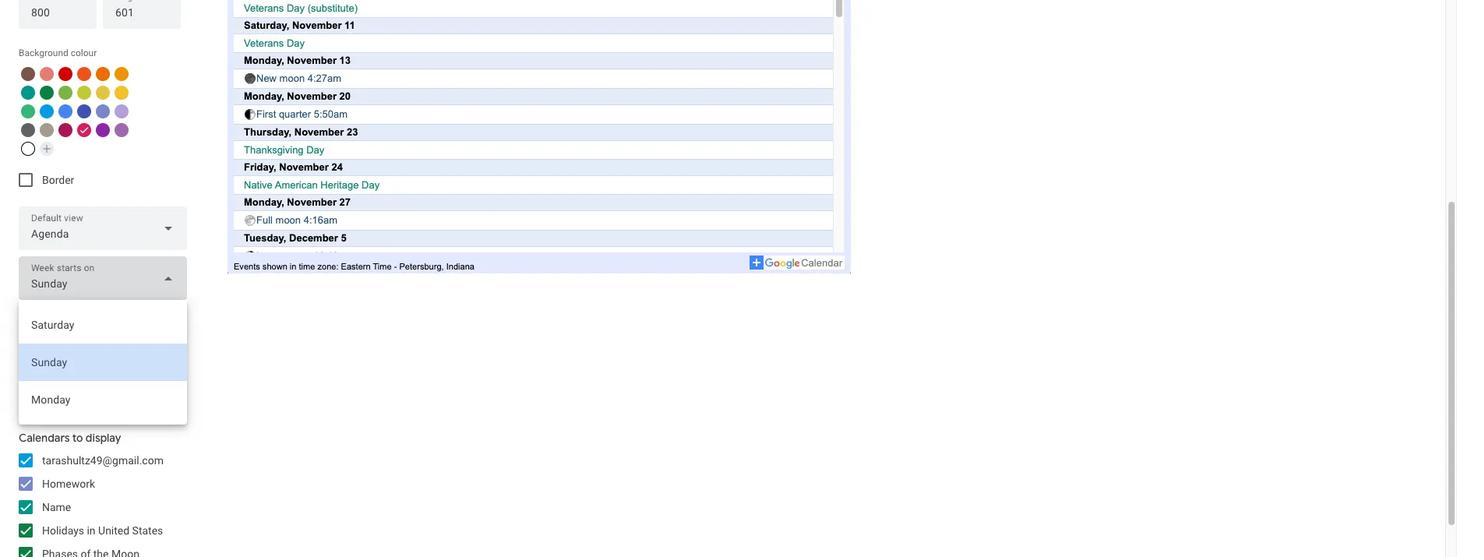 Task type: locate. For each thing, give the bounding box(es) containing it.
holidays in united states
[[42, 524, 163, 537]]

cocoa menu item
[[21, 67, 35, 81]]

colour
[[71, 48, 97, 58]]

in
[[87, 524, 96, 537]]

beetroot menu item
[[58, 123, 72, 137]]

graphite menu item
[[21, 123, 35, 137]]

avocado menu item
[[77, 86, 91, 100]]

name
[[42, 501, 71, 514]]

citron menu item
[[96, 86, 110, 100]]

None field
[[19, 207, 187, 250], [19, 256, 187, 300], [19, 207, 187, 250], [19, 256, 187, 300]]

holidays
[[42, 524, 84, 537]]

lavender menu item
[[96, 104, 110, 118]]

homework
[[42, 478, 95, 490]]

calendars
[[19, 431, 70, 445]]

blueberry menu item
[[77, 104, 91, 118]]

None number field
[[31, 2, 84, 23], [115, 2, 168, 23], [31, 2, 84, 23], [115, 2, 168, 23]]

eucalyptus menu item
[[21, 86, 35, 100]]

background colour
[[19, 48, 97, 58]]

option
[[19, 306, 187, 344], [19, 344, 187, 381], [19, 381, 187, 418]]

flamingo menu item
[[40, 67, 54, 81]]

grape menu item
[[96, 123, 110, 137]]

states
[[132, 524, 163, 537]]

banana menu item
[[115, 86, 129, 100]]



Task type: describe. For each thing, give the bounding box(es) containing it.
birch menu item
[[40, 123, 54, 137]]

3 option from the top
[[19, 381, 187, 418]]

tarashultz49@gmail.com
[[42, 454, 164, 467]]

calendars to display
[[19, 431, 121, 445]]

united
[[98, 524, 129, 537]]

sage menu item
[[21, 104, 35, 118]]

tangerine menu item
[[77, 67, 91, 81]]

border
[[42, 174, 74, 186]]

1 option from the top
[[19, 306, 187, 344]]

mango menu item
[[115, 67, 129, 81]]

pumpkin menu item
[[96, 67, 110, 81]]

week starts on list box
[[19, 300, 187, 425]]

peacock menu item
[[40, 104, 54, 118]]

2 option from the top
[[19, 344, 187, 381]]

cobalt menu item
[[58, 104, 72, 118]]

tomato menu item
[[58, 67, 72, 81]]

calendar colour menu item
[[21, 142, 35, 156]]

display
[[86, 431, 121, 445]]

amethyst menu item
[[115, 123, 129, 137]]

basil menu item
[[40, 86, 54, 100]]

add custom colour menu item
[[40, 142, 54, 156]]

pistachio menu item
[[58, 86, 72, 100]]

to
[[72, 431, 83, 445]]

background
[[19, 48, 68, 58]]

cherry blossom menu item
[[77, 123, 91, 137]]

wisteria menu item
[[115, 104, 129, 118]]



Task type: vqa. For each thing, say whether or not it's contained in the screenshot.
Other calendars's "CALENDARS"
no



